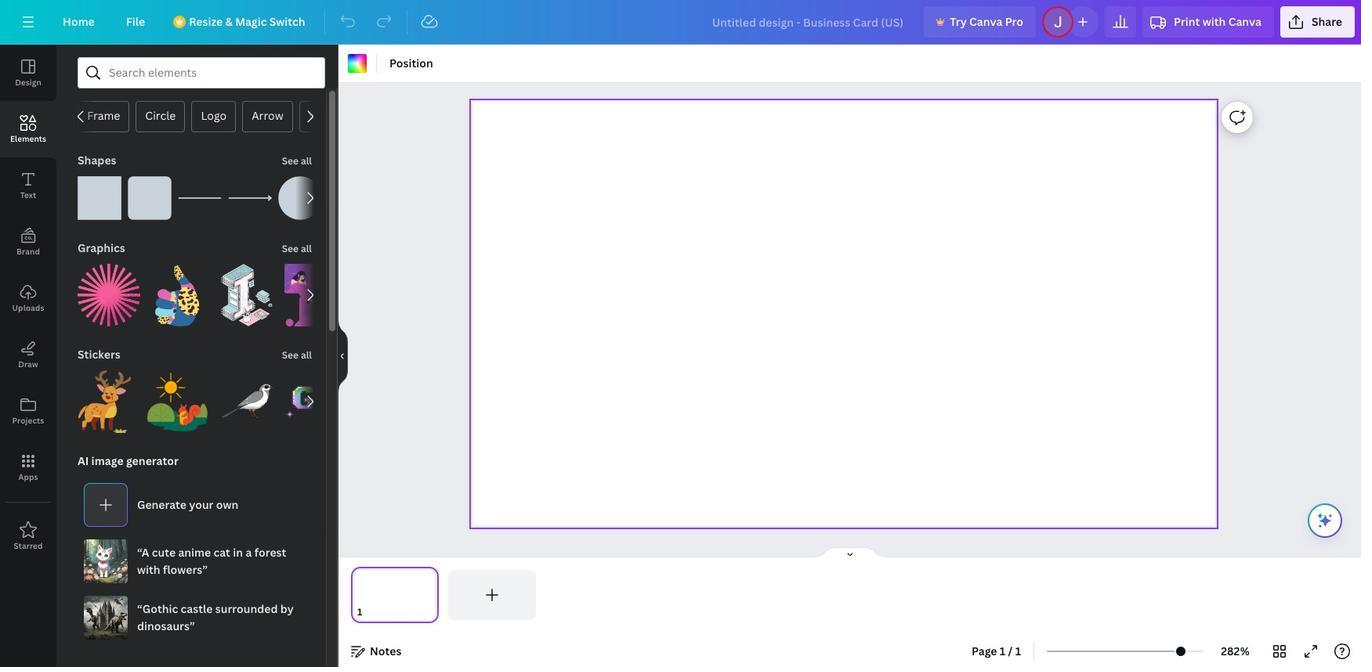 Task type: locate. For each thing, give the bounding box(es) containing it.
all for shapes
[[301, 154, 312, 168]]

1 horizontal spatial with
[[1203, 14, 1226, 29]]

see all up white circle shape image
[[282, 154, 312, 168]]

0 vertical spatial all
[[301, 154, 312, 168]]

share
[[1312, 14, 1342, 29]]

3 see from the top
[[282, 349, 299, 362]]

starred button
[[0, 509, 56, 565]]

all up white circle shape image
[[301, 154, 312, 168]]

text
[[20, 190, 36, 201]]

see left hide image
[[282, 349, 299, 362]]

/
[[1008, 644, 1013, 659]]

shapes
[[78, 153, 116, 168]]

canva right "print"
[[1228, 14, 1262, 29]]

stickers button
[[76, 339, 122, 371]]

elements button
[[0, 101, 56, 158]]

graphics button
[[76, 233, 127, 264]]

see all button for stickers
[[280, 339, 313, 371]]

image
[[91, 454, 124, 469]]

add this line to the canvas image left white circle shape image
[[228, 176, 272, 220]]

1 horizontal spatial canva
[[1228, 14, 1262, 29]]

2 vertical spatial see all
[[282, 349, 312, 362]]

see all
[[282, 154, 312, 168], [282, 242, 312, 255], [282, 349, 312, 362]]

2 see from the top
[[282, 242, 299, 255]]

brand
[[16, 246, 40, 257]]

see for shapes
[[282, 154, 299, 168]]

apps button
[[0, 440, 56, 496]]

282% button
[[1210, 639, 1261, 665]]

1 vertical spatial see all button
[[280, 233, 313, 264]]

1 vertical spatial see all
[[282, 242, 312, 255]]

1 right /
[[1015, 644, 1021, 659]]

arrow
[[252, 108, 283, 123]]

see all left hide image
[[282, 349, 312, 362]]

see all button down arrow button
[[280, 145, 313, 176]]

projects
[[12, 415, 44, 426]]

"gothic
[[137, 602, 178, 617]]

print
[[1174, 14, 1200, 29]]

file
[[126, 14, 145, 29]]

2 vertical spatial see all button
[[280, 339, 313, 371]]

anime
[[178, 545, 211, 560]]

shapes button
[[76, 145, 118, 176]]

2 see all from the top
[[282, 242, 312, 255]]

0 vertical spatial see all button
[[280, 145, 313, 176]]

canva right the try
[[969, 14, 1003, 29]]

1 horizontal spatial 1
[[1015, 644, 1021, 659]]

0 horizontal spatial with
[[137, 563, 160, 578]]

1
[[1000, 644, 1006, 659], [1015, 644, 1021, 659]]

2 1 from the left
[[1015, 644, 1021, 659]]

cat
[[214, 545, 230, 560]]

1 horizontal spatial add this line to the canvas image
[[228, 176, 272, 220]]

all
[[301, 154, 312, 168], [301, 242, 312, 255], [301, 349, 312, 362]]

side panel tab list
[[0, 45, 56, 565]]

1 canva from the left
[[969, 14, 1003, 29]]

text button
[[0, 158, 56, 214]]

hide pages image
[[812, 547, 887, 560]]

white circle shape image
[[278, 176, 322, 220]]

see
[[282, 154, 299, 168], [282, 242, 299, 255], [282, 349, 299, 362]]

2 all from the top
[[301, 242, 312, 255]]

with
[[1203, 14, 1226, 29], [137, 563, 160, 578]]

graphics
[[78, 241, 125, 255]]

projects button
[[0, 383, 56, 440]]

draw button
[[0, 327, 56, 383]]

3 all from the top
[[301, 349, 312, 362]]

page 1 / 1
[[972, 644, 1021, 659]]

1 left /
[[1000, 644, 1006, 659]]

1 vertical spatial see
[[282, 242, 299, 255]]

see all button down white circle shape image
[[280, 233, 313, 264]]

see up white circle shape image
[[282, 154, 299, 168]]

1 see from the top
[[282, 154, 299, 168]]

hide image
[[338, 319, 348, 394]]

with inside dropdown button
[[1203, 14, 1226, 29]]

1 see all from the top
[[282, 154, 312, 168]]

1 vertical spatial with
[[137, 563, 160, 578]]

add this line to the canvas image right rounded square image
[[178, 176, 222, 220]]

surrounded
[[215, 602, 278, 617]]

Page title text field
[[369, 605, 375, 621]]

see all up 'couple having a virtual date' image
[[282, 242, 312, 255]]

resize
[[189, 14, 223, 29]]

main menu bar
[[0, 0, 1361, 45]]

0 vertical spatial see
[[282, 154, 299, 168]]

canva
[[969, 14, 1003, 29], [1228, 14, 1262, 29]]

see down white circle shape image
[[282, 242, 299, 255]]

see all for shapes
[[282, 154, 312, 168]]

wild pattern thumbs up icon image
[[147, 264, 209, 327]]

2 vertical spatial all
[[301, 349, 312, 362]]

magic
[[235, 14, 267, 29]]

2 see all button from the top
[[280, 233, 313, 264]]

print with canva
[[1174, 14, 1262, 29]]

see all button for shapes
[[280, 145, 313, 176]]

see all button left hide image
[[280, 339, 313, 371]]

with down the "a
[[137, 563, 160, 578]]

print with canva button
[[1143, 6, 1274, 38]]

1 see all button from the top
[[280, 145, 313, 176]]

with right "print"
[[1203, 14, 1226, 29]]

3 see all from the top
[[282, 349, 312, 362]]

2 canva from the left
[[1228, 14, 1262, 29]]

ai image generator
[[78, 454, 179, 469]]

own
[[216, 498, 238, 512]]

arrow button
[[242, 101, 293, 132]]

design
[[15, 77, 41, 88]]

see all for graphics
[[282, 242, 312, 255]]

1 all from the top
[[301, 154, 312, 168]]

generate
[[137, 498, 186, 512]]

square image
[[78, 176, 121, 220]]

frame button
[[78, 101, 130, 132]]

see for graphics
[[282, 242, 299, 255]]

with inside the "a cute anime cat in a forest with flowers"
[[137, 563, 160, 578]]

all up 'couple having a virtual date' image
[[301, 242, 312, 255]]

see all button
[[280, 145, 313, 176], [280, 233, 313, 264], [280, 339, 313, 371]]

draw
[[18, 359, 38, 370]]

282%
[[1221, 644, 1250, 659]]

0 vertical spatial see all
[[282, 154, 312, 168]]

3 see all button from the top
[[280, 339, 313, 371]]

try canva pro
[[950, 14, 1023, 29]]

1 vertical spatial all
[[301, 242, 312, 255]]

2 vertical spatial see
[[282, 349, 299, 362]]

your
[[189, 498, 214, 512]]

&
[[225, 14, 233, 29]]

0 vertical spatial with
[[1203, 14, 1226, 29]]

all left hide image
[[301, 349, 312, 362]]

a
[[246, 545, 252, 560]]

0 horizontal spatial 1
[[1000, 644, 1006, 659]]

group
[[78, 167, 121, 220], [128, 167, 172, 220], [278, 176, 322, 220], [78, 255, 140, 327], [147, 255, 209, 327], [215, 255, 278, 327], [284, 264, 347, 327], [78, 361, 140, 433], [147, 361, 209, 433], [215, 371, 278, 433], [284, 371, 347, 433]]

0 horizontal spatial add this line to the canvas image
[[178, 176, 222, 220]]

0 horizontal spatial canva
[[969, 14, 1003, 29]]

add this line to the canvas image
[[178, 176, 222, 220], [228, 176, 272, 220]]

castle
[[181, 602, 213, 617]]

canva inside button
[[969, 14, 1003, 29]]



Task type: describe. For each thing, give the bounding box(es) containing it.
stickers
[[78, 347, 121, 362]]

canva assistant image
[[1316, 512, 1334, 531]]

file button
[[113, 6, 158, 38]]

page 1 image
[[351, 570, 439, 621]]

try
[[950, 14, 967, 29]]

brand button
[[0, 214, 56, 270]]

Design title text field
[[700, 6, 918, 38]]

try canva pro button
[[924, 6, 1036, 38]]

Search elements search field
[[109, 58, 294, 88]]

website
[[308, 108, 351, 123]]

ai
[[78, 454, 89, 469]]

"a
[[137, 545, 149, 560]]

design button
[[0, 45, 56, 101]]

logo button
[[192, 101, 236, 132]]

see all button for graphics
[[280, 233, 313, 264]]

all for graphics
[[301, 242, 312, 255]]

2 add this line to the canvas image from the left
[[228, 176, 272, 220]]

textured brutalist sun blaze element image
[[78, 264, 140, 327]]

pastel isometric letter i image
[[215, 264, 278, 327]]

apps
[[18, 472, 38, 483]]

frame
[[87, 108, 120, 123]]

see all for stickers
[[282, 349, 312, 362]]

circle button
[[136, 101, 185, 132]]

notes
[[370, 644, 402, 659]]

all for stickers
[[301, 349, 312, 362]]

elements
[[10, 133, 46, 144]]

generate your own
[[137, 498, 238, 512]]

in
[[233, 545, 243, 560]]

uploads
[[12, 302, 44, 313]]

home
[[63, 14, 95, 29]]

logo
[[201, 108, 227, 123]]

"gothic castle surrounded by dinosaurs"
[[137, 602, 294, 634]]

#ffffff image
[[348, 54, 367, 73]]

pro
[[1005, 14, 1023, 29]]

generator
[[126, 454, 179, 469]]

forest
[[254, 545, 286, 560]]

starred
[[14, 541, 43, 552]]

"a cute anime cat in a forest with flowers"
[[137, 545, 286, 578]]

home link
[[50, 6, 107, 38]]

cute
[[152, 545, 176, 560]]

couple having a virtual date image
[[284, 264, 347, 327]]

resize & magic switch
[[189, 14, 305, 29]]

canva inside dropdown button
[[1228, 14, 1262, 29]]

circle
[[145, 108, 176, 123]]

position
[[389, 56, 433, 71]]

see for stickers
[[282, 349, 299, 362]]

1 1 from the left
[[1000, 644, 1006, 659]]

dinosaurs"
[[137, 619, 195, 634]]

switch
[[269, 14, 305, 29]]

page
[[972, 644, 997, 659]]

uploads button
[[0, 270, 56, 327]]

position button
[[383, 51, 439, 76]]

share button
[[1280, 6, 1355, 38]]

resize & magic switch button
[[164, 6, 318, 38]]

flowers"
[[163, 563, 208, 578]]

website button
[[299, 101, 360, 132]]

rounded square image
[[128, 176, 172, 220]]

notes button
[[345, 639, 408, 665]]

by
[[280, 602, 294, 617]]

1 add this line to the canvas image from the left
[[178, 176, 222, 220]]



Task type: vqa. For each thing, say whether or not it's contained in the screenshot.
2nd "all" from the top of the page
yes



